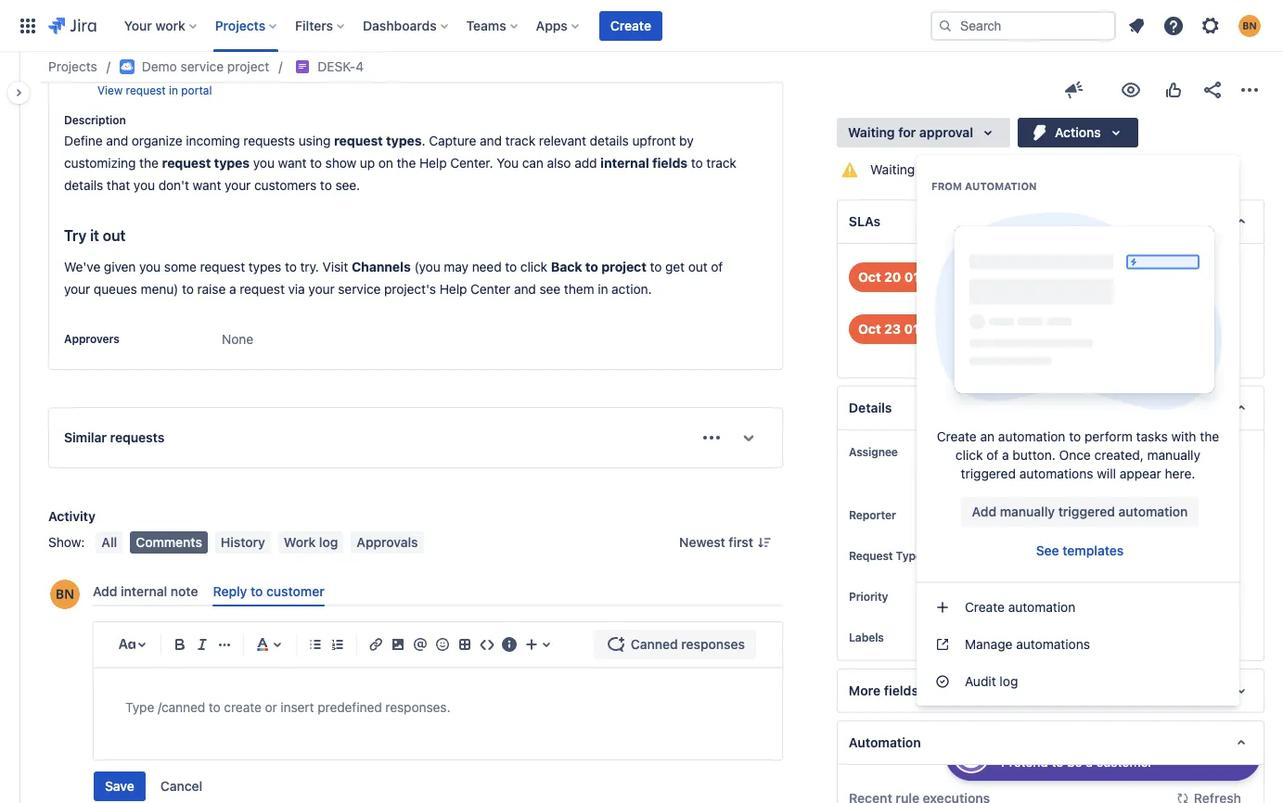 Task type: vqa. For each thing, say whether or not it's contained in the screenshot.
Privacy policy
no



Task type: describe. For each thing, give the bounding box(es) containing it.
this
[[259, 59, 281, 75]]

define and organize incoming requests using request types
[[64, 133, 422, 149]]

demo service project image
[[120, 59, 134, 74]]

actions
[[1055, 124, 1101, 140]]

the inside create an automation to perform tasks with the click of a button. once created, manually triggered automations will appear here.
[[1200, 429, 1220, 445]]

watch options: you are not watching this issue, 0 people watching image
[[1120, 79, 1142, 101]]

assignee
[[849, 446, 898, 459]]

your work
[[124, 17, 185, 33]]

info panel image
[[498, 634, 521, 656]]

add internal note
[[93, 584, 198, 600]]

we've given you some request types to try. visit channels (you may need to click back to project
[[64, 259, 647, 275]]

0 vertical spatial types
[[386, 133, 422, 149]]

link image
[[365, 634, 387, 656]]

email
[[354, 59, 388, 75]]

history
[[221, 535, 265, 550]]

automation inside from automation group
[[965, 180, 1037, 192]]

menu containing create an automation to perform tasks with the click of a button. once created, manually triggered automations will appear here.
[[917, 155, 1240, 706]]

approver
[[1195, 684, 1243, 698]]

view request in portal link
[[97, 83, 212, 99]]

save
[[105, 779, 134, 795]]

profile image of ben nelson image
[[50, 580, 80, 610]]

primary element
[[11, 0, 931, 52]]

more fields request participants, organizations, time tracking, approver groups,
[[849, 683, 1284, 699]]

0 vertical spatial in
[[169, 84, 178, 97]]

back
[[551, 259, 582, 275]]

activity
[[48, 509, 95, 524]]

italic ⌘i image
[[191, 634, 213, 656]]

demo service project link
[[120, 56, 269, 78]]

center.
[[450, 155, 493, 171]]

projects button
[[210, 11, 284, 40]]

request right travel
[[1080, 549, 1125, 564]]

action.
[[612, 281, 652, 297]]

appswitcher icon image
[[17, 14, 39, 37]]

request up the don't
[[162, 155, 211, 171]]

code snippet image
[[476, 634, 498, 656]]

save button
[[94, 772, 146, 802]]

triggered inside create an automation to perform tasks with the click of a button. once created, manually triggered automations will appear here.
[[961, 466, 1016, 482]]

oct for oct 23 01:29 pm
[[858, 321, 881, 337]]

0 vertical spatial via
[[334, 59, 351, 75]]

response
[[1083, 264, 1138, 279]]

note
[[171, 584, 198, 600]]

to left get
[[650, 259, 662, 275]]

bold ⌘b image
[[169, 634, 191, 656]]

some
[[164, 259, 197, 275]]

1 horizontal spatial internal
[[601, 155, 649, 171]]

using
[[299, 133, 331, 149]]

a inside to get out of your queues menu) to raise a request via your service project's help center and see them in action.
[[229, 281, 236, 297]]

pretend to be a customer
[[1001, 755, 1153, 770]]

to left me
[[1050, 472, 1062, 488]]

time inside more fields request participants, organizations, time tracking, approver groups,
[[1117, 684, 1142, 698]]

raise
[[197, 281, 226, 297]]

your
[[124, 17, 152, 33]]

pm for oct 23 01:29 pm
[[944, 321, 965, 337]]

a inside create an automation to perform tasks with the click of a button. once created, manually triggered automations will appear here.
[[1002, 447, 1009, 463]]

automation element
[[837, 721, 1265, 766]]

clockicon image for oct 20 01:29 pm
[[965, 263, 994, 292]]

oct for oct 20 01:29 pm
[[858, 269, 881, 285]]

slas
[[849, 213, 881, 229]]

create automation link
[[917, 589, 1240, 626]]

here.
[[1165, 466, 1196, 482]]

templates
[[1063, 543, 1124, 559]]

priority pin to top. only you can see pinned fields. image
[[892, 590, 907, 605]]

editor toolbar toolbar
[[112, 630, 775, 660]]

menu)
[[141, 281, 178, 297]]

0 horizontal spatial your
[[64, 281, 90, 297]]

incoming
[[186, 133, 240, 149]]

Search field
[[931, 11, 1116, 40]]

an
[[981, 429, 995, 445]]

1 horizontal spatial the
[[397, 155, 416, 171]]

within 16h button
[[1007, 333, 1068, 352]]

0 vertical spatial project
[[227, 58, 269, 74]]

create automation
[[965, 600, 1076, 615]]

filters button
[[290, 11, 352, 40]]

similar requests
[[64, 430, 165, 446]]

on
[[379, 155, 393, 171]]

0 vertical spatial request
[[849, 549, 893, 563]]

details inside to track details that you don't want your customers to see.
[[64, 177, 103, 193]]

example
[[97, 59, 150, 75]]

oct 20 01:29 pm
[[858, 269, 965, 285]]

in inside to get out of your queues menu) to raise a request via your service project's help center and see them in action.
[[598, 281, 608, 297]]

log for work log
[[319, 535, 338, 550]]

customer
[[154, 59, 215, 75]]

similar
[[64, 430, 107, 446]]

travel
[[1040, 549, 1076, 564]]

to left see. on the top left of page
[[320, 177, 332, 193]]

first inside button
[[729, 535, 754, 550]]

organize
[[132, 133, 183, 149]]

slas element
[[837, 200, 1265, 244]]

to down using
[[310, 155, 322, 171]]

approvals button
[[351, 532, 424, 554]]

to track details that you don't want your customers to see.
[[64, 155, 740, 193]]

newest first image
[[757, 536, 772, 550]]

filters
[[295, 17, 333, 33]]

automation inside 'link'
[[1009, 600, 1076, 615]]

give feedback image
[[1064, 79, 1086, 101]]

dashboards button
[[357, 11, 455, 40]]

relevant
[[539, 133, 586, 149]]

to inside create an automation to perform tasks with the click of a button. once created, manually triggered automations will appear here.
[[1069, 429, 1081, 445]]

for for 1
[[919, 161, 935, 177]]

reply to customer
[[213, 584, 325, 600]]

travel request
[[1040, 549, 1125, 564]]

more fields element
[[837, 669, 1284, 714]]

priority
[[849, 590, 889, 604]]

to left try.
[[285, 259, 297, 275]]

me
[[1066, 472, 1084, 488]]

waiting for approval button
[[837, 118, 1011, 148]]

by
[[679, 133, 694, 149]]

add manually triggered automation link
[[961, 497, 1199, 527]]

share image
[[1202, 79, 1224, 101]]

more formatting image
[[213, 634, 236, 656]]

your inside to track details that you don't want your customers to see.
[[225, 177, 251, 193]]

1 vertical spatial project
[[602, 259, 647, 275]]

out for get
[[688, 259, 708, 275]]

create for create an automation to perform tasks with the click of a button. once created, manually triggered automations will appear here.
[[937, 429, 977, 445]]

upfront
[[632, 133, 676, 149]]

that
[[107, 177, 130, 193]]

create an automation to perform tasks with the click of a button. once created, manually triggered automations will appear here.
[[937, 429, 1220, 482]]

all button
[[96, 532, 123, 554]]

search image
[[938, 18, 953, 33]]

automations inside group
[[1017, 637, 1090, 652]]

to inside the "time to resolution within 16h"
[[1040, 316, 1052, 331]]

work log button
[[278, 532, 344, 554]]

need
[[472, 259, 502, 275]]

vote options: no one has voted for this issue yet. image
[[1163, 79, 1185, 101]]

. capture and track relevant details upfront by customizing the
[[64, 133, 697, 171]]

all
[[102, 535, 117, 550]]

high
[[1040, 589, 1068, 605]]

your work button
[[119, 11, 204, 40]]

to right need
[[505, 259, 517, 275]]

reply
[[213, 584, 247, 600]]

may
[[444, 259, 469, 275]]

with
[[1172, 429, 1197, 445]]

work
[[284, 535, 316, 550]]

raised
[[219, 59, 255, 75]]

waiting for 1 approval
[[871, 161, 1000, 177]]

help image
[[1163, 14, 1185, 37]]

details element
[[837, 386, 1265, 431]]

1 vertical spatial automation
[[1119, 504, 1188, 520]]

try
[[64, 227, 86, 244]]

first inside time to first response within 8h
[[1056, 264, 1080, 279]]

we've
[[64, 259, 100, 275]]

request up raise
[[200, 259, 245, 275]]

appear
[[1120, 466, 1162, 482]]

projects for "projects" link
[[48, 58, 97, 74]]

and inside to get out of your queues menu) to raise a request via your service project's help center and see them in action.
[[514, 281, 536, 297]]

projects link
[[48, 56, 97, 78]]

automations inside create an automation to perform tasks with the click of a button. once created, manually triggered automations will appear here.
[[1020, 466, 1094, 482]]

you inside to track details that you don't want your customers to see.
[[134, 177, 155, 193]]

try it out
[[64, 227, 126, 244]]

be
[[1068, 755, 1083, 770]]

2 horizontal spatial your
[[308, 281, 335, 297]]

1
[[939, 161, 945, 177]]

visit
[[323, 259, 348, 275]]

numbered list ⌘⇧7 image
[[327, 634, 349, 656]]

time for time to resolution within 16h
[[1007, 316, 1037, 331]]

20
[[884, 269, 901, 285]]



Task type: locate. For each thing, give the bounding box(es) containing it.
service up portal
[[181, 58, 224, 74]]

a
[[229, 281, 236, 297], [1002, 447, 1009, 463], [1086, 755, 1093, 770]]

automation right from
[[965, 180, 1037, 192]]

8h
[[1047, 282, 1062, 298]]

1 horizontal spatial triggered
[[1059, 504, 1116, 520]]

0 vertical spatial projects
[[215, 17, 266, 33]]

1 vertical spatial click
[[956, 447, 983, 463]]

waiting for waiting for approval
[[848, 124, 895, 140]]

close image
[[1228, 748, 1243, 763]]

1 horizontal spatial details
[[590, 133, 629, 149]]

create inside button
[[611, 17, 652, 33]]

log inside 'link'
[[1000, 674, 1018, 690]]

first
[[1056, 264, 1080, 279], [729, 535, 754, 550]]

0 vertical spatial help
[[419, 155, 447, 171]]

for up waiting for 1 approval
[[899, 124, 916, 140]]

create inside create an automation to perform tasks with the click of a button. once created, manually triggered automations will appear here.
[[937, 429, 977, 445]]

apps button
[[531, 11, 586, 40]]

reporter
[[849, 509, 896, 523]]

group containing create automation
[[917, 582, 1240, 706]]

the right with
[[1200, 429, 1220, 445]]

desk-
[[318, 58, 356, 74]]

menu bar
[[92, 532, 427, 554]]

the right on
[[397, 155, 416, 171]]

1 01:29 from the top
[[905, 269, 941, 285]]

0 vertical spatial manually
[[1148, 447, 1201, 463]]

to down some
[[182, 281, 194, 297]]

waiting down waiting for approval
[[871, 161, 915, 177]]

request inside view request in portal link
[[126, 84, 166, 97]]

requests left using
[[244, 133, 295, 149]]

16h
[[1046, 334, 1068, 350]]

automation down 'more' at the right
[[849, 735, 921, 751]]

first up 8h
[[1056, 264, 1080, 279]]

add down an
[[972, 504, 997, 520]]

0 vertical spatial 01:29
[[905, 269, 941, 285]]

see
[[1036, 543, 1060, 559]]

0 vertical spatial within
[[1007, 282, 1043, 298]]

within inside time to first response within 8h
[[1007, 282, 1043, 298]]

canned
[[631, 637, 678, 653]]

0 horizontal spatial manually
[[1000, 504, 1055, 520]]

newest
[[679, 535, 726, 550]]

add inside from automation group
[[972, 504, 997, 520]]

1 vertical spatial manually
[[1000, 504, 1055, 520]]

waiting up warning: insufficient approvers icon
[[848, 124, 895, 140]]

1 vertical spatial projects
[[48, 58, 97, 74]]

it
[[90, 227, 99, 244]]

you up 'menu)' at the left of page
[[139, 259, 161, 275]]

time up within 8h button
[[1007, 264, 1037, 279]]

to left be
[[1052, 755, 1064, 770]]

fields right 'more' at the right
[[884, 683, 919, 699]]

0 vertical spatial customer
[[266, 584, 325, 600]]

waiting inside dropdown button
[[848, 124, 895, 140]]

menu bar containing all
[[92, 532, 427, 554]]

text styles image
[[116, 634, 138, 656]]

1 vertical spatial fields
[[884, 683, 919, 699]]

01:29 right "20"
[[905, 269, 941, 285]]

0 horizontal spatial fields
[[653, 155, 688, 171]]

click inside create an automation to perform tasks with the click of a button. once created, manually triggered automations will appear here.
[[956, 447, 983, 463]]

time for time to first response within 8h
[[1007, 264, 1037, 279]]

add for add manually triggered automation
[[972, 504, 997, 520]]

request right this
[[284, 59, 330, 75]]

to up unassigned
[[1069, 429, 1081, 445]]

get
[[665, 259, 685, 275]]

2 horizontal spatial and
[[514, 281, 536, 297]]

channels
[[352, 259, 411, 275]]

create inside 'link'
[[965, 600, 1005, 615]]

1 vertical spatial a
[[1002, 447, 1009, 463]]

time to resolution within 16h
[[1007, 316, 1115, 350]]

1 horizontal spatial a
[[1002, 447, 1009, 463]]

out
[[103, 227, 126, 244], [688, 259, 708, 275]]

2 clockicon image from the top
[[965, 315, 994, 344]]

1 vertical spatial log
[[1000, 674, 1018, 690]]

0 vertical spatial want
[[278, 155, 307, 171]]

and up customizing
[[106, 133, 128, 149]]

1 vertical spatial of
[[987, 447, 999, 463]]

table image
[[454, 634, 476, 656]]

a right be
[[1086, 755, 1093, 770]]

you down define and organize incoming requests using request types
[[253, 155, 275, 171]]

01:29
[[905, 269, 941, 285], [904, 321, 941, 337]]

the
[[139, 155, 159, 171], [397, 155, 416, 171], [1200, 429, 1220, 445]]

from automation group
[[917, 161, 1240, 576]]

0 horizontal spatial out
[[103, 227, 126, 244]]

a left button. on the right bottom
[[1002, 447, 1009, 463]]

1 horizontal spatial out
[[688, 259, 708, 275]]

details inside . capture and track relevant details upfront by customizing the
[[590, 133, 629, 149]]

clockicon image for oct 23 01:29 pm
[[965, 315, 994, 344]]

in right the them
[[598, 281, 608, 297]]

0 vertical spatial internal
[[601, 155, 649, 171]]

approval inside dropdown button
[[920, 124, 974, 140]]

via down try.
[[288, 281, 305, 297]]

a inside pretend to be a customer button
[[1086, 755, 1093, 770]]

1 horizontal spatial fields
[[884, 683, 919, 699]]

01:29 right 23
[[904, 321, 941, 337]]

of right get
[[711, 259, 723, 275]]

and left see
[[514, 281, 536, 297]]

0 horizontal spatial in
[[169, 84, 178, 97]]

1 vertical spatial first
[[729, 535, 754, 550]]

to down the by
[[691, 155, 703, 171]]

2 01:29 from the top
[[904, 321, 941, 337]]

oct 23 01:29 pm
[[858, 321, 965, 337]]

capture
[[429, 133, 476, 149]]

portal
[[181, 84, 212, 97]]

0 horizontal spatial add
[[93, 584, 117, 600]]

2 vertical spatial create
[[965, 600, 1005, 615]]

projects for projects dropdown button
[[215, 17, 266, 33]]

want right the don't
[[193, 177, 221, 193]]

the down organize
[[139, 155, 159, 171]]

0 horizontal spatial first
[[729, 535, 754, 550]]

0 vertical spatial details
[[590, 133, 629, 149]]

via inside to get out of your queues menu) to raise a request via your service project's help center and see them in action.
[[288, 281, 305, 297]]

0 horizontal spatial for
[[899, 124, 916, 140]]

1 vertical spatial oct
[[858, 321, 881, 337]]

pm for oct 20 01:29 pm
[[945, 269, 965, 285]]

demo-desk
[[1011, 629, 1079, 645]]

tab list containing add internal note
[[85, 576, 791, 607]]

to right 'back' at the left top of the page
[[585, 259, 598, 275]]

tab list
[[85, 576, 791, 607]]

1 clockicon image from the top
[[965, 263, 994, 292]]

none
[[222, 331, 254, 347]]

create for create automation
[[965, 600, 1005, 615]]

types up on
[[386, 133, 422, 149]]

via left '4'
[[334, 59, 351, 75]]

internal inside tab list
[[121, 584, 167, 600]]

0 vertical spatial click
[[520, 259, 548, 275]]

projects up "example customer raised this request via email"
[[215, 17, 266, 33]]

time inside time to first response within 8h
[[1007, 264, 1037, 279]]

approval up from automation at right
[[948, 161, 1000, 177]]

help down may
[[440, 281, 467, 297]]

approval
[[920, 124, 974, 140], [948, 161, 1000, 177]]

perform
[[1085, 429, 1133, 445]]

add right profile image of ben nelson on the left bottom of the page
[[93, 584, 117, 600]]

in left portal
[[169, 84, 178, 97]]

and up you
[[480, 133, 502, 149]]

menu
[[917, 155, 1240, 706]]

add inside tab list
[[93, 584, 117, 600]]

time left tracking,
[[1117, 684, 1142, 698]]

banner containing your work
[[0, 0, 1284, 52]]

see.
[[335, 177, 360, 193]]

1 vertical spatial approval
[[948, 161, 1000, 177]]

1 vertical spatial internal
[[121, 584, 167, 600]]

0 horizontal spatial track
[[505, 133, 536, 149]]

canned responses button
[[594, 630, 756, 660]]

notifications image
[[1126, 14, 1148, 37]]

0 vertical spatial for
[[899, 124, 916, 140]]

assignee pin to top. only you can see pinned fields. image
[[902, 446, 917, 460]]

your profile and settings image
[[1239, 14, 1261, 37]]

0 vertical spatial automations
[[1020, 466, 1094, 482]]

1 vertical spatial in
[[598, 281, 608, 297]]

create for create
[[611, 17, 652, 33]]

1 within from the top
[[1007, 282, 1043, 298]]

dashboards
[[363, 17, 437, 33]]

manually down assign
[[1000, 504, 1055, 520]]

1 vertical spatial request
[[923, 684, 966, 698]]

1 vertical spatial add
[[93, 584, 117, 600]]

of down an
[[987, 447, 999, 463]]

2 within from the top
[[1007, 334, 1043, 350]]

triggered
[[961, 466, 1016, 482], [1059, 504, 1116, 520]]

and inside . capture and track relevant details upfront by customizing the
[[480, 133, 502, 149]]

triggered inside add manually triggered automation link
[[1059, 504, 1116, 520]]

requests right similar
[[110, 430, 165, 446]]

log right work
[[319, 535, 338, 550]]

project up action.
[[602, 259, 647, 275]]

labels
[[849, 631, 884, 645]]

1 vertical spatial track
[[707, 155, 737, 171]]

teams button
[[461, 11, 525, 40]]

service inside demo service project link
[[181, 58, 224, 74]]

demo-desk link
[[1007, 629, 1083, 648]]

view request in portal
[[97, 84, 212, 97]]

center
[[471, 281, 511, 297]]

banner
[[0, 0, 1284, 52]]

fields down the upfront
[[653, 155, 688, 171]]

automation up demo-desk
[[1009, 600, 1076, 615]]

1 horizontal spatial track
[[707, 155, 737, 171]]

0 horizontal spatial of
[[711, 259, 723, 275]]

1 vertical spatial requests
[[110, 430, 165, 446]]

create left an
[[937, 429, 977, 445]]

customer inside tab list
[[266, 584, 325, 600]]

oct left 23
[[858, 321, 881, 337]]

copy link to issue image
[[360, 58, 375, 73]]

1 vertical spatial triggered
[[1059, 504, 1116, 520]]

from automation
[[932, 180, 1037, 192]]

waiting
[[848, 124, 895, 140], [871, 161, 915, 177]]

pretend to be a customer button
[[946, 729, 1261, 781]]

automation inside automation element
[[849, 735, 921, 751]]

create right apps 'dropdown button' on the left top of the page
[[611, 17, 652, 33]]

2 vertical spatial you
[[139, 259, 161, 275]]

0 vertical spatial fields
[[653, 155, 688, 171]]

0 horizontal spatial click
[[520, 259, 548, 275]]

1 horizontal spatial via
[[334, 59, 351, 75]]

0 horizontal spatial want
[[193, 177, 221, 193]]

0 horizontal spatial service
[[181, 58, 224, 74]]

log
[[319, 535, 338, 550], [1000, 674, 1018, 690]]

service inside to get out of your queues menu) to raise a request via your service project's help center and see them in action.
[[338, 281, 381, 297]]

0 horizontal spatial via
[[288, 281, 305, 297]]

out for it
[[103, 227, 126, 244]]

service request with approvals image
[[295, 59, 310, 74]]

0 vertical spatial triggered
[[961, 466, 1016, 482]]

request inside more fields request participants, organizations, time tracking, approver groups,
[[923, 684, 966, 698]]

automation down appear
[[1119, 504, 1188, 520]]

project down projects dropdown button
[[227, 58, 269, 74]]

types down define and organize incoming requests using request types
[[214, 155, 250, 171]]

out inside to get out of your queues menu) to raise a request via your service project's help center and see them in action.
[[688, 259, 708, 275]]

0 vertical spatial log
[[319, 535, 338, 550]]

add for add internal note
[[93, 584, 117, 600]]

audit
[[965, 674, 996, 690]]

pm right "20"
[[945, 269, 965, 285]]

out right get
[[688, 259, 708, 275]]

projects inside dropdown button
[[215, 17, 266, 33]]

0 vertical spatial approval
[[920, 124, 974, 140]]

more
[[849, 683, 881, 699]]

for
[[899, 124, 916, 140], [919, 161, 935, 177]]

time inside the "time to resolution within 16h"
[[1007, 316, 1037, 331]]

1 vertical spatial clockicon image
[[965, 315, 994, 344]]

within left 16h
[[1007, 334, 1043, 350]]

internal down the upfront
[[601, 155, 649, 171]]

1 vertical spatial types
[[214, 155, 250, 171]]

show image
[[734, 423, 764, 453]]

approval up 1
[[920, 124, 974, 140]]

2 vertical spatial automation
[[1009, 600, 1076, 615]]

within 8h button
[[1007, 281, 1062, 300]]

for left 1
[[919, 161, 935, 177]]

automation
[[965, 180, 1037, 192], [849, 735, 921, 751]]

you
[[497, 155, 519, 171]]

of inside create an automation to perform tasks with the click of a button. once created, manually triggered automations will appear here.
[[987, 447, 999, 463]]

clockicon image left within 16h button
[[965, 315, 994, 344]]

types left try.
[[249, 259, 281, 275]]

1 horizontal spatial in
[[598, 281, 608, 297]]

oct left "20"
[[858, 269, 881, 285]]

your down define and organize incoming requests using request types
[[225, 177, 251, 193]]

sidebar navigation image
[[0, 74, 41, 111]]

1 vertical spatial automation
[[849, 735, 921, 751]]

1 vertical spatial for
[[919, 161, 935, 177]]

see templates
[[1036, 543, 1124, 559]]

projects left example
[[48, 58, 97, 74]]

newest first
[[679, 535, 754, 550]]

will
[[1097, 466, 1117, 482]]

desk-4 link
[[318, 56, 364, 78]]

want inside to track details that you don't want your customers to see.
[[193, 177, 221, 193]]

customer right be
[[1097, 755, 1153, 770]]

1 horizontal spatial projects
[[215, 17, 266, 33]]

0 horizontal spatial the
[[139, 155, 159, 171]]

within left 8h
[[1007, 282, 1043, 298]]

log for audit log
[[1000, 674, 1018, 690]]

actions image
[[1239, 79, 1261, 101]]

you for given
[[139, 259, 161, 275]]

request inside to get out of your queues menu) to raise a request via your service project's help center and see them in action.
[[240, 281, 285, 297]]

manually inside create an automation to perform tasks with the click of a button. once created, manually triggered automations will appear here.
[[1148, 447, 1201, 463]]

log inside button
[[319, 535, 338, 550]]

you
[[253, 155, 275, 171], [134, 177, 155, 193], [139, 259, 161, 275]]

details up add
[[590, 133, 629, 149]]

assign to me button
[[1007, 472, 1245, 490]]

mention image
[[409, 634, 432, 656]]

01:29 for 23
[[904, 321, 941, 337]]

1 vertical spatial time
[[1007, 316, 1037, 331]]

your down 'we've'
[[64, 281, 90, 297]]

triggered down me
[[1059, 504, 1116, 520]]

01:29 for 20
[[905, 269, 941, 285]]

emoji image
[[432, 634, 454, 656]]

add image, video, or file image
[[387, 634, 409, 656]]

customer down work
[[266, 584, 325, 600]]

type
[[896, 549, 922, 563]]

1 horizontal spatial your
[[225, 177, 251, 193]]

customer inside pretend to be a customer button
[[1097, 755, 1153, 770]]

requests
[[244, 133, 295, 149], [110, 430, 165, 446]]

to up within 16h button
[[1040, 316, 1052, 331]]

work
[[155, 17, 185, 33]]

add
[[972, 504, 997, 520], [93, 584, 117, 600]]

group
[[917, 582, 1240, 706]]

first left newest first 'image'
[[729, 535, 754, 550]]

to right the "reply"
[[251, 584, 263, 600]]

1 vertical spatial out
[[688, 259, 708, 275]]

bullet list ⌘⇧8 image
[[304, 634, 327, 656]]

reporter pin to top. only you can see pinned fields. image
[[900, 509, 915, 523]]

to get out of your queues menu) to raise a request via your service project's help center and see them in action.
[[64, 259, 727, 297]]

show:
[[48, 535, 85, 550]]

0 vertical spatial create
[[611, 17, 652, 33]]

want up customers
[[278, 155, 307, 171]]

1 horizontal spatial and
[[480, 133, 502, 149]]

a right raise
[[229, 281, 236, 297]]

the inside . capture and track relevant details upfront by customizing the
[[139, 155, 159, 171]]

newest first button
[[668, 532, 783, 554]]

triggered down an
[[961, 466, 1016, 482]]

1 oct from the top
[[858, 269, 881, 285]]

0 vertical spatial add
[[972, 504, 997, 520]]

track inside to track details that you don't want your customers to see.
[[707, 155, 737, 171]]

within inside the "time to resolution within 16h"
[[1007, 334, 1043, 350]]

add manually triggered automation
[[972, 504, 1188, 520]]

log right audit
[[1000, 674, 1018, 690]]

Reply to customer - Main content area, start typing to enter text. text field
[[125, 697, 751, 719]]

23
[[884, 321, 901, 337]]

click up see
[[520, 259, 548, 275]]

groups,
[[1246, 684, 1284, 698]]

service down the "we've given you some request types to try. visit channels (you may need to click back to project" on the top
[[338, 281, 381, 297]]

1 vertical spatial via
[[288, 281, 305, 297]]

help down .
[[419, 155, 447, 171]]

automation
[[999, 429, 1066, 445], [1119, 504, 1188, 520], [1009, 600, 1076, 615]]

0 vertical spatial out
[[103, 227, 126, 244]]

request up up
[[334, 133, 383, 149]]

view
[[97, 84, 123, 97]]

internal left 'note'
[[121, 584, 167, 600]]

your
[[225, 177, 251, 193], [64, 281, 90, 297], [308, 281, 335, 297]]

cancel button
[[149, 772, 214, 802]]

warning: insufficient approvers image
[[839, 159, 861, 181]]

demo
[[142, 58, 177, 74]]

button.
[[1013, 447, 1056, 463]]

0 vertical spatial pm
[[945, 269, 965, 285]]

0 vertical spatial you
[[253, 155, 275, 171]]

you for types
[[253, 155, 275, 171]]

comments
[[136, 535, 202, 550]]

teams
[[467, 17, 506, 33]]

request types you want to show up on the help center. you can also add internal fields
[[162, 155, 688, 171]]

1 vertical spatial want
[[193, 177, 221, 193]]

1 horizontal spatial log
[[1000, 674, 1018, 690]]

show
[[325, 155, 357, 171]]

0 horizontal spatial request
[[849, 549, 893, 563]]

create up manage
[[965, 600, 1005, 615]]

details
[[849, 400, 892, 416]]

of inside to get out of your queues menu) to raise a request via your service project's help center and see them in action.
[[711, 259, 723, 275]]

1 pm from the top
[[945, 269, 965, 285]]

approvals
[[357, 535, 418, 550]]

2 vertical spatial types
[[249, 259, 281, 275]]

0 vertical spatial service
[[181, 58, 224, 74]]

1 vertical spatial pm
[[944, 321, 965, 337]]

jira image
[[48, 14, 96, 37], [48, 14, 96, 37]]

demo-
[[1011, 629, 1050, 645]]

settings image
[[1200, 14, 1222, 37]]

0 horizontal spatial triggered
[[961, 466, 1016, 482]]

0 vertical spatial of
[[711, 259, 723, 275]]

to up 8h
[[1040, 264, 1053, 279]]

pm
[[945, 269, 965, 285], [944, 321, 965, 337]]

1 horizontal spatial request
[[923, 684, 966, 698]]

0 horizontal spatial details
[[64, 177, 103, 193]]

via
[[334, 59, 351, 75], [288, 281, 305, 297]]

clockicon image left within 8h button
[[965, 263, 994, 292]]

1 horizontal spatial want
[[278, 155, 307, 171]]

0 vertical spatial automation
[[965, 180, 1037, 192]]

0 horizontal spatial and
[[106, 133, 128, 149]]

1 vertical spatial create
[[937, 429, 977, 445]]

automation inside create an automation to perform tasks with the click of a button. once created, manually triggered automations will appear here.
[[999, 429, 1066, 445]]

clockicon image
[[965, 263, 994, 292], [965, 315, 994, 344]]

1 vertical spatial waiting
[[871, 161, 915, 177]]

resolution
[[1056, 316, 1115, 331]]

2 oct from the top
[[858, 321, 881, 337]]

request right raise
[[240, 281, 285, 297]]

out right it
[[103, 227, 126, 244]]

1 vertical spatial details
[[64, 177, 103, 193]]

details
[[590, 133, 629, 149], [64, 177, 103, 193]]

of
[[711, 259, 723, 275], [987, 447, 999, 463]]

waiting for waiting for 1 approval
[[871, 161, 915, 177]]

manually up here.
[[1148, 447, 1201, 463]]

1 horizontal spatial requests
[[244, 133, 295, 149]]

help inside to get out of your queues menu) to raise a request via your service project's help center and see them in action.
[[440, 281, 467, 297]]

automation up button. on the right bottom
[[999, 429, 1066, 445]]

2 pm from the top
[[944, 321, 965, 337]]

time up within 16h button
[[1007, 316, 1037, 331]]

(you
[[414, 259, 441, 275]]

request down demo
[[126, 84, 166, 97]]

0 horizontal spatial automation
[[849, 735, 921, 751]]

for for approval
[[899, 124, 916, 140]]

participants,
[[969, 684, 1034, 698]]

track inside . capture and track relevant details upfront by customizing the
[[505, 133, 536, 149]]

for inside waiting for approval dropdown button
[[899, 124, 916, 140]]

within
[[1007, 282, 1043, 298], [1007, 334, 1043, 350]]

to inside time to first response within 8h
[[1040, 264, 1053, 279]]



